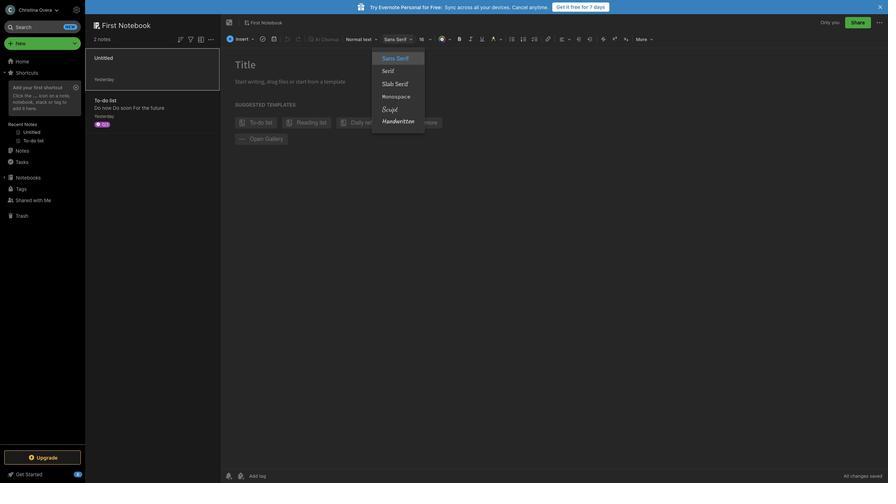 Task type: describe. For each thing, give the bounding box(es) containing it.
here.
[[26, 106, 37, 111]]

dropdown list menu
[[372, 52, 424, 129]]

expand note image
[[225, 18, 234, 27]]

outdent image
[[585, 34, 595, 44]]

notes
[[98, 36, 111, 42]]

16
[[419, 37, 424, 42]]

tree containing home
[[0, 56, 85, 445]]

get it free for 7 days
[[557, 4, 605, 10]]

bold image
[[455, 34, 465, 44]]

bulleted list image
[[507, 34, 517, 44]]

serif inside menu item
[[397, 55, 409, 62]]

shortcut
[[44, 85, 62, 90]]

try
[[370, 4, 378, 10]]

upgrade button
[[4, 451, 81, 465]]

saved
[[870, 474, 883, 479]]

add
[[13, 106, 21, 111]]

Help and Learning task checklist field
[[0, 469, 85, 481]]

icon
[[39, 93, 48, 99]]

2
[[94, 36, 97, 42]]

get for get it free for 7 days
[[557, 4, 565, 10]]

underline image
[[477, 34, 487, 44]]

serif up slab
[[382, 68, 394, 75]]

normal
[[346, 37, 362, 42]]

a
[[56, 93, 58, 99]]

superscript image
[[610, 34, 620, 44]]

More field
[[634, 34, 656, 44]]

add filters image
[[187, 35, 195, 44]]

christina overa
[[19, 7, 52, 13]]

1 yesterday from the top
[[94, 77, 114, 82]]

Add filters field
[[187, 35, 195, 44]]

numbered list image
[[519, 34, 529, 44]]

home link
[[0, 56, 85, 67]]

tasks button
[[0, 156, 85, 168]]

indent image
[[574, 34, 584, 44]]

group containing add your first shortcut
[[0, 78, 85, 148]]

checklist image
[[530, 34, 540, 44]]

6
[[77, 473, 79, 477]]

christina
[[19, 7, 38, 13]]

now
[[102, 105, 112, 111]]

expand notebooks image
[[2, 175, 7, 180]]

Insert field
[[225, 34, 257, 44]]

notebooks
[[16, 175, 41, 181]]

0 vertical spatial the
[[25, 93, 32, 99]]

serif inside font family field
[[396, 37, 407, 42]]

trash link
[[0, 210, 85, 222]]

notes link
[[0, 145, 85, 156]]

only you
[[821, 20, 840, 25]]

first
[[34, 85, 43, 90]]

add tag image
[[237, 472, 245, 481]]

2 do from the left
[[113, 105, 119, 111]]

first inside button
[[251, 20, 260, 25]]

monospace
[[382, 93, 410, 100]]

calendar event image
[[269, 34, 279, 44]]

notebooks link
[[0, 172, 85, 183]]

1 vertical spatial notes
[[16, 148, 29, 154]]

add your first shortcut
[[13, 85, 62, 90]]

started
[[25, 472, 42, 478]]

new
[[16, 40, 26, 46]]

to
[[62, 99, 67, 105]]

7
[[590, 4, 593, 10]]

home
[[16, 58, 29, 64]]

slab serif link
[[372, 78, 424, 90]]

to-
[[94, 97, 102, 103]]

View options field
[[195, 35, 205, 44]]

insert link image
[[543, 34, 553, 44]]

strikethrough image
[[599, 34, 608, 44]]

only
[[821, 20, 831, 25]]

anytime.
[[529, 4, 549, 10]]

it inside button
[[566, 4, 570, 10]]

script handwritten
[[382, 105, 415, 127]]

sans inside sans serif link
[[382, 55, 395, 62]]

overa
[[39, 7, 52, 13]]

1 do from the left
[[94, 105, 101, 111]]

changes
[[851, 474, 869, 479]]

add
[[13, 85, 22, 90]]

note,
[[60, 93, 70, 99]]

1 vertical spatial your
[[23, 85, 33, 90]]

normal text
[[346, 37, 372, 42]]

devices.
[[492, 4, 511, 10]]

serif inside 'link'
[[395, 80, 408, 88]]

soon
[[121, 105, 132, 111]]

...
[[33, 93, 38, 99]]

it inside icon on a note, notebook, stack or tag to add it here.
[[22, 106, 25, 111]]

tag
[[54, 99, 61, 105]]

for for 7
[[582, 4, 588, 10]]

slab
[[382, 80, 394, 88]]

evernote
[[379, 4, 400, 10]]

with
[[33, 197, 43, 203]]

click to collapse image
[[82, 471, 88, 479]]

across
[[458, 4, 473, 10]]

shared with me link
[[0, 195, 85, 206]]

new
[[65, 24, 75, 29]]

0 vertical spatial more actions field
[[875, 17, 884, 28]]

2 notes
[[94, 36, 111, 42]]

the inside to-do list do now do soon for the future
[[142, 105, 149, 111]]

handwritten link
[[372, 116, 424, 129]]

insert
[[236, 36, 249, 42]]

Heading level field
[[344, 34, 380, 44]]

all
[[844, 474, 849, 479]]

script
[[382, 105, 398, 114]]

script link
[[372, 103, 424, 116]]

tasks
[[16, 159, 29, 165]]

shared
[[16, 197, 32, 203]]



Task type: vqa. For each thing, say whether or not it's contained in the screenshot.
First in the button
yes



Task type: locate. For each thing, give the bounding box(es) containing it.
for inside get it free for 7 days button
[[582, 4, 588, 10]]

tags
[[16, 186, 27, 192]]

0 horizontal spatial your
[[23, 85, 33, 90]]

yesterday up do
[[94, 77, 114, 82]]

shortcuts button
[[0, 67, 85, 78]]

try evernote personal for free: sync across all your devices. cancel anytime.
[[370, 4, 549, 10]]

yesterday
[[94, 77, 114, 82], [94, 114, 114, 119]]

get
[[557, 4, 565, 10], [16, 472, 24, 478]]

Add tag field
[[249, 473, 302, 480]]

text
[[363, 37, 372, 42]]

2 yesterday from the top
[[94, 114, 114, 119]]

do
[[102, 97, 108, 103]]

0 horizontal spatial more actions field
[[207, 35, 215, 44]]

sans serif inside font family field
[[384, 37, 407, 42]]

more actions field right share button
[[875, 17, 884, 28]]

it left free
[[566, 4, 570, 10]]

Alignment field
[[556, 34, 573, 44]]

serif up sans serif link
[[396, 37, 407, 42]]

0 horizontal spatial do
[[94, 105, 101, 111]]

your
[[480, 4, 491, 10], [23, 85, 33, 90]]

sans
[[384, 37, 395, 42], [382, 55, 395, 62]]

1 horizontal spatial first
[[251, 20, 260, 25]]

1 horizontal spatial more actions image
[[875, 18, 884, 27]]

sans serif link
[[372, 52, 424, 65]]

1 horizontal spatial for
[[582, 4, 588, 10]]

Font size field
[[417, 34, 434, 44]]

1 horizontal spatial get
[[557, 4, 565, 10]]

0/3
[[102, 122, 109, 127]]

0 horizontal spatial for
[[423, 4, 429, 10]]

More actions field
[[875, 17, 884, 28], [207, 35, 215, 44]]

your up "click the ..."
[[23, 85, 33, 90]]

notebook,
[[13, 99, 34, 105]]

trash
[[16, 213, 28, 219]]

1 horizontal spatial your
[[480, 4, 491, 10]]

0 vertical spatial yesterday
[[94, 77, 114, 82]]

notebook inside first notebook button
[[261, 20, 282, 25]]

Font color field
[[436, 34, 454, 44]]

italic image
[[466, 34, 476, 44]]

for left free:
[[423, 4, 429, 10]]

more actions image
[[875, 18, 884, 27], [207, 35, 215, 44]]

the right the for
[[142, 105, 149, 111]]

monospace link
[[372, 90, 424, 103]]

0 horizontal spatial notebook
[[119, 21, 151, 29]]

1 horizontal spatial do
[[113, 105, 119, 111]]

1 horizontal spatial first notebook
[[251, 20, 282, 25]]

get started
[[16, 472, 42, 478]]

new search field
[[9, 21, 77, 33]]

icon on a note, notebook, stack or tag to add it here.
[[13, 93, 70, 111]]

slab serif
[[382, 80, 408, 88]]

future
[[151, 105, 164, 111]]

your right 'all'
[[480, 4, 491, 10]]

first up 'task' image
[[251, 20, 260, 25]]

notes up tasks
[[16, 148, 29, 154]]

subscript image
[[621, 34, 631, 44]]

group
[[0, 78, 85, 148]]

first notebook up 'task' image
[[251, 20, 282, 25]]

first up notes
[[102, 21, 117, 29]]

0 horizontal spatial get
[[16, 472, 24, 478]]

tags button
[[0, 183, 85, 195]]

me
[[44, 197, 51, 203]]

the left ...
[[25, 93, 32, 99]]

1 vertical spatial more actions image
[[207, 35, 215, 44]]

0 vertical spatial notes
[[24, 122, 37, 127]]

sans serif inside sans serif link
[[382, 55, 409, 62]]

it
[[566, 4, 570, 10], [22, 106, 25, 111]]

it down "notebook,"
[[22, 106, 25, 111]]

to-do list do now do soon for the future
[[94, 97, 164, 111]]

first notebook up notes
[[102, 21, 151, 29]]

note window element
[[220, 14, 888, 484]]

days
[[594, 4, 605, 10]]

get left free
[[557, 4, 565, 10]]

sans serif menu item
[[372, 52, 424, 65]]

0 horizontal spatial first notebook
[[102, 21, 151, 29]]

1 horizontal spatial it
[[566, 4, 570, 10]]

sans serif up serif link
[[382, 55, 409, 62]]

do down list
[[113, 105, 119, 111]]

first notebook inside button
[[251, 20, 282, 25]]

all changes saved
[[844, 474, 883, 479]]

sans up serif link
[[382, 55, 395, 62]]

more actions image right view options field
[[207, 35, 215, 44]]

Sort options field
[[176, 35, 185, 44]]

sans serif up sans serif link
[[384, 37, 407, 42]]

1 vertical spatial sans serif
[[382, 55, 409, 62]]

serif up serif link
[[397, 55, 409, 62]]

1 vertical spatial the
[[142, 105, 149, 111]]

get for get started
[[16, 472, 24, 478]]

click the ...
[[13, 93, 38, 99]]

the
[[25, 93, 32, 99], [142, 105, 149, 111]]

Account field
[[0, 3, 59, 17]]

Search text field
[[9, 21, 76, 33]]

0 vertical spatial your
[[480, 4, 491, 10]]

notebook
[[261, 20, 282, 25], [119, 21, 151, 29]]

1 for from the left
[[582, 4, 588, 10]]

more actions image right share button
[[875, 18, 884, 27]]

sans up sans serif link
[[384, 37, 395, 42]]

on
[[49, 93, 54, 99]]

for left 7
[[582, 4, 588, 10]]

serif
[[396, 37, 407, 42], [397, 55, 409, 62], [382, 68, 394, 75], [395, 80, 408, 88]]

more
[[636, 37, 647, 42]]

1 vertical spatial sans
[[382, 55, 395, 62]]

yesterday up 0/3
[[94, 114, 114, 119]]

free:
[[431, 4, 442, 10]]

add a reminder image
[[224, 472, 233, 481]]

0 vertical spatial more actions image
[[875, 18, 884, 27]]

sans serif
[[384, 37, 407, 42], [382, 55, 409, 62]]

share button
[[845, 17, 871, 28]]

0 horizontal spatial first
[[102, 21, 117, 29]]

recent notes
[[8, 122, 37, 127]]

personal
[[401, 4, 421, 10]]

free
[[571, 4, 580, 10]]

0 vertical spatial sans serif
[[384, 37, 407, 42]]

Highlight field
[[488, 34, 505, 44]]

handwritten
[[382, 117, 415, 127]]

task image
[[258, 34, 268, 44]]

get inside "help and learning task checklist" field
[[16, 472, 24, 478]]

for
[[582, 4, 588, 10], [423, 4, 429, 10]]

Note Editor text field
[[220, 48, 888, 469]]

0 vertical spatial it
[[566, 4, 570, 10]]

serif down serif link
[[395, 80, 408, 88]]

new button
[[4, 37, 81, 50]]

share
[[851, 20, 865, 26]]

serif link
[[372, 65, 424, 78]]

shared with me
[[16, 197, 51, 203]]

0 vertical spatial get
[[557, 4, 565, 10]]

you
[[832, 20, 840, 25]]

1 horizontal spatial more actions field
[[875, 17, 884, 28]]

recent
[[8, 122, 23, 127]]

0 horizontal spatial more actions image
[[207, 35, 215, 44]]

do
[[94, 105, 101, 111], [113, 105, 119, 111]]

get it free for 7 days button
[[552, 2, 609, 12]]

for
[[133, 105, 141, 111]]

sync
[[445, 4, 456, 10]]

settings image
[[72, 6, 81, 14]]

1 vertical spatial it
[[22, 106, 25, 111]]

1 horizontal spatial notebook
[[261, 20, 282, 25]]

more actions field right view options field
[[207, 35, 215, 44]]

all
[[474, 4, 479, 10]]

Font family field
[[382, 34, 415, 44]]

stack
[[36, 99, 47, 105]]

notes
[[24, 122, 37, 127], [16, 148, 29, 154]]

2 for from the left
[[423, 4, 429, 10]]

1 vertical spatial get
[[16, 472, 24, 478]]

0 horizontal spatial it
[[22, 106, 25, 111]]

for for free:
[[423, 4, 429, 10]]

tree
[[0, 56, 85, 445]]

0 vertical spatial sans
[[384, 37, 395, 42]]

sans inside font family field
[[384, 37, 395, 42]]

cancel
[[512, 4, 528, 10]]

click
[[13, 93, 23, 99]]

1 vertical spatial yesterday
[[94, 114, 114, 119]]

get inside get it free for 7 days button
[[557, 4, 565, 10]]

0 horizontal spatial the
[[25, 93, 32, 99]]

get left the 'started'
[[16, 472, 24, 478]]

notes right recent
[[24, 122, 37, 127]]

do down to-
[[94, 105, 101, 111]]

upgrade
[[37, 455, 58, 461]]

shortcuts
[[16, 70, 38, 76]]

or
[[48, 99, 53, 105]]

list
[[110, 97, 117, 103]]

1 horizontal spatial the
[[142, 105, 149, 111]]

first notebook button
[[242, 18, 285, 28]]

first
[[251, 20, 260, 25], [102, 21, 117, 29]]

1 vertical spatial more actions field
[[207, 35, 215, 44]]



